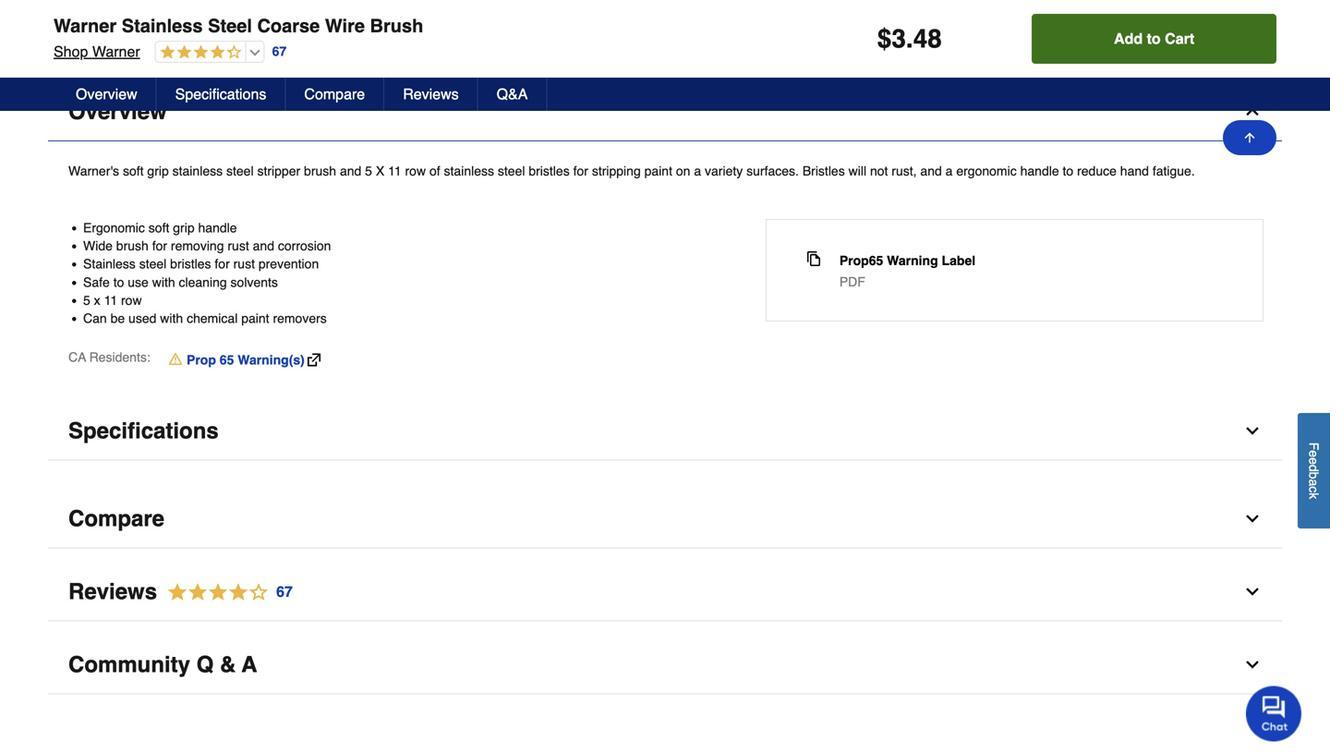 Task type: locate. For each thing, give the bounding box(es) containing it.
grip for stainless
[[147, 164, 169, 178]]

2 horizontal spatial to
[[1147, 30, 1161, 47]]

for up cleaning
[[215, 257, 230, 271]]

soft
[[123, 164, 144, 178], [149, 220, 169, 235]]

cleaning
[[179, 275, 227, 290]]

1 vertical spatial chevron down image
[[1244, 583, 1262, 601]]

a right on
[[694, 164, 702, 178]]

1 vertical spatial grip
[[173, 220, 195, 235]]

1 horizontal spatial paint
[[645, 164, 673, 178]]

0 horizontal spatial handle
[[198, 220, 237, 235]]

1 vertical spatial to
[[1063, 164, 1074, 178]]

rust
[[228, 239, 249, 253], [233, 257, 255, 271]]

surfaces.
[[747, 164, 799, 178]]

of
[[430, 164, 441, 178]]

stainless right of
[[444, 164, 494, 178]]

$ 3 . 48
[[878, 24, 943, 54]]

reviews inside reviews button
[[403, 85, 459, 103]]

1 vertical spatial 4.3 stars image
[[157, 580, 294, 605]]

chevron down image up chat invite button image at bottom right
[[1244, 656, 1262, 674]]

0 vertical spatial reviews
[[403, 85, 459, 103]]

chevron down image
[[1244, 510, 1262, 528]]

1 vertical spatial for
[[152, 239, 167, 253]]

reduce
[[1078, 164, 1117, 178]]

e up b on the bottom
[[1307, 457, 1322, 465]]

brush
[[304, 164, 336, 178], [116, 239, 149, 253]]

bristles left stripping
[[529, 164, 570, 178]]

11 inside ergonomic soft grip handle wide brush for removing rust and corrosion stainless steel bristles for rust prevention safe to use with cleaning solvents 5 x 11 row can be used with chemical paint removers
[[104, 293, 117, 308]]

0 vertical spatial 5
[[365, 164, 372, 178]]

chevron down image
[[1244, 422, 1262, 440], [1244, 583, 1262, 601], [1244, 656, 1262, 674]]

4.3 stars image up &
[[157, 580, 294, 605]]

warner's
[[68, 164, 119, 178]]

steel up use
[[139, 257, 167, 271]]

compare button
[[286, 78, 385, 111], [48, 490, 1283, 549]]

q&a
[[497, 85, 528, 103]]

row
[[405, 164, 426, 178], [121, 293, 142, 308]]

brush inside ergonomic soft grip handle wide brush for removing rust and corrosion stainless steel bristles for rust prevention safe to use with cleaning solvents 5 x 11 row can be used with chemical paint removers
[[116, 239, 149, 253]]

1 horizontal spatial stainless
[[444, 164, 494, 178]]

reviews up community
[[68, 579, 157, 604]]

soft right ergonomic
[[149, 220, 169, 235]]

solvents
[[231, 275, 278, 290]]

1 horizontal spatial brush
[[304, 164, 336, 178]]

and inside ergonomic soft grip handle wide brush for removing rust and corrosion stainless steel bristles for rust prevention safe to use with cleaning solvents 5 x 11 row can be used with chemical paint removers
[[253, 239, 274, 253]]

handle inside ergonomic soft grip handle wide brush for removing rust and corrosion stainless steel bristles for rust prevention safe to use with cleaning solvents 5 x 11 row can be used with chemical paint removers
[[198, 220, 237, 235]]

2 chevron down image from the top
[[1244, 583, 1262, 601]]

e
[[1307, 450, 1322, 457], [1307, 457, 1322, 465]]

5
[[365, 164, 372, 178], [83, 293, 90, 308]]

grip inside ergonomic soft grip handle wide brush for removing rust and corrosion stainless steel bristles for rust prevention safe to use with cleaning solvents 5 x 11 row can be used with chemical paint removers
[[173, 220, 195, 235]]

1 vertical spatial bristles
[[170, 257, 211, 271]]

specifications
[[175, 85, 267, 103], [68, 418, 219, 444]]

grip right the warner's at the top of page
[[147, 164, 169, 178]]

1 vertical spatial stainless
[[83, 257, 136, 271]]

1 horizontal spatial a
[[946, 164, 953, 178]]

for left the removing
[[152, 239, 167, 253]]

1 vertical spatial 11
[[104, 293, 117, 308]]

to inside 'button'
[[1147, 30, 1161, 47]]

$
[[878, 24, 892, 54]]

a up k
[[1307, 479, 1322, 486]]

for
[[574, 164, 589, 178], [152, 239, 167, 253], [215, 257, 230, 271]]

with right used
[[160, 311, 183, 326]]

stainless
[[172, 164, 223, 178], [444, 164, 494, 178]]

1 horizontal spatial reviews
[[403, 85, 459, 103]]

0 horizontal spatial steel
[[139, 257, 167, 271]]

4.3 stars image
[[156, 44, 242, 61], [157, 580, 294, 605]]

0 horizontal spatial reviews
[[68, 579, 157, 604]]

1 horizontal spatial and
[[340, 164, 362, 178]]

1 vertical spatial soft
[[149, 220, 169, 235]]

a
[[694, 164, 702, 178], [946, 164, 953, 178], [1307, 479, 1322, 486]]

chat invite button image
[[1247, 685, 1303, 742]]

residents:
[[89, 350, 150, 365]]

steel right of
[[498, 164, 525, 178]]

bristles
[[803, 164, 845, 178]]

1 horizontal spatial bristles
[[529, 164, 570, 178]]

0 horizontal spatial stainless
[[172, 164, 223, 178]]

d
[[1307, 465, 1322, 472]]

stainless down "wide"
[[83, 257, 136, 271]]

e up d
[[1307, 450, 1322, 457]]

removing
[[171, 239, 224, 253]]

b
[[1307, 472, 1322, 479]]

handle
[[1021, 164, 1060, 178], [198, 220, 237, 235]]

5 left x
[[83, 293, 90, 308]]

1 vertical spatial with
[[160, 311, 183, 326]]

1 horizontal spatial for
[[215, 257, 230, 271]]

1 horizontal spatial 11
[[388, 164, 402, 178]]

steel
[[226, 164, 254, 178], [498, 164, 525, 178], [139, 257, 167, 271]]

0 vertical spatial for
[[574, 164, 589, 178]]

stripping
[[592, 164, 641, 178]]

and
[[340, 164, 362, 178], [921, 164, 942, 178], [253, 239, 274, 253]]

0 vertical spatial chevron down image
[[1244, 422, 1262, 440]]

2 vertical spatial to
[[113, 275, 124, 290]]

1 chevron down image from the top
[[1244, 422, 1262, 440]]

1 horizontal spatial grip
[[173, 220, 195, 235]]

paint
[[645, 164, 673, 178], [241, 311, 269, 326]]

1 horizontal spatial steel
[[226, 164, 254, 178]]

2 horizontal spatial a
[[1307, 479, 1322, 486]]

brush right stripper
[[304, 164, 336, 178]]

stainless left "steel"
[[122, 15, 203, 37]]

and up the prevention
[[253, 239, 274, 253]]

4.3 stars image down "steel"
[[156, 44, 242, 61]]

overview button
[[57, 78, 157, 111], [48, 83, 1283, 141]]

1 vertical spatial reviews
[[68, 579, 157, 604]]

1 vertical spatial row
[[121, 293, 142, 308]]

0 horizontal spatial 11
[[104, 293, 117, 308]]

0 horizontal spatial soft
[[123, 164, 144, 178]]

0 horizontal spatial a
[[694, 164, 702, 178]]

0 vertical spatial soft
[[123, 164, 144, 178]]

11 right "x"
[[388, 164, 402, 178]]

stainless
[[122, 15, 203, 37], [83, 257, 136, 271]]

0 vertical spatial bristles
[[529, 164, 570, 178]]

brush
[[370, 15, 424, 37]]

3 chevron down image from the top
[[1244, 656, 1262, 674]]

chemical
[[187, 311, 238, 326]]

3
[[892, 24, 907, 54]]

bristles inside ergonomic soft grip handle wide brush for removing rust and corrosion stainless steel bristles for rust prevention safe to use with cleaning solvents 5 x 11 row can be used with chemical paint removers
[[170, 257, 211, 271]]

reviews
[[403, 85, 459, 103], [68, 579, 157, 604]]

bristles down the removing
[[170, 257, 211, 271]]

0 vertical spatial handle
[[1021, 164, 1060, 178]]

0 vertical spatial rust
[[228, 239, 249, 253]]

chevron down image for community q & a
[[1244, 656, 1262, 674]]

2 vertical spatial chevron down image
[[1244, 656, 1262, 674]]

fatigue.
[[1153, 164, 1196, 178]]

2 horizontal spatial steel
[[498, 164, 525, 178]]

link icon image
[[308, 354, 321, 367]]

0 vertical spatial 67
[[272, 44, 287, 59]]

1 vertical spatial compare
[[68, 506, 165, 531]]

2 vertical spatial for
[[215, 257, 230, 271]]

2 horizontal spatial and
[[921, 164, 942, 178]]

compare
[[304, 85, 365, 103], [68, 506, 165, 531]]

0 vertical spatial specifications
[[175, 85, 267, 103]]

paint inside ergonomic soft grip handle wide brush for removing rust and corrosion stainless steel bristles for rust prevention safe to use with cleaning solvents 5 x 11 row can be used with chemical paint removers
[[241, 311, 269, 326]]

1 horizontal spatial handle
[[1021, 164, 1060, 178]]

warner
[[54, 15, 117, 37], [92, 43, 140, 60]]

stainless inside ergonomic soft grip handle wide brush for removing rust and corrosion stainless steel bristles for rust prevention safe to use with cleaning solvents 5 x 11 row can be used with chemical paint removers
[[83, 257, 136, 271]]

chevron down image left f e e d b a c k button
[[1244, 422, 1262, 440]]

and left "x"
[[340, 164, 362, 178]]

overview button up on
[[48, 83, 1283, 141]]

67 inside 4.3 stars image
[[276, 583, 293, 600]]

soft inside ergonomic soft grip handle wide brush for removing rust and corrosion stainless steel bristles for rust prevention safe to use with cleaning solvents 5 x 11 row can be used with chemical paint removers
[[149, 220, 169, 235]]

chevron down image down chevron down image at the bottom of the page
[[1244, 583, 1262, 601]]

1 horizontal spatial row
[[405, 164, 426, 178]]

brush down ergonomic
[[116, 239, 149, 253]]

grip for handle
[[173, 220, 195, 235]]

to
[[1147, 30, 1161, 47], [1063, 164, 1074, 178], [113, 275, 124, 290]]

&
[[220, 652, 236, 677]]

1 vertical spatial specifications button
[[48, 403, 1283, 461]]

stainless up the removing
[[172, 164, 223, 178]]

wire
[[325, 15, 365, 37]]

to left "reduce"
[[1063, 164, 1074, 178]]

0 vertical spatial brush
[[304, 164, 336, 178]]

0 vertical spatial compare
[[304, 85, 365, 103]]

soft right the warner's at the top of page
[[123, 164, 144, 178]]

and right the rust,
[[921, 164, 942, 178]]

with right use
[[152, 275, 175, 290]]

grip up the removing
[[173, 220, 195, 235]]

to inside ergonomic soft grip handle wide brush for removing rust and corrosion stainless steel bristles for rust prevention safe to use with cleaning solvents 5 x 11 row can be used with chemical paint removers
[[113, 275, 124, 290]]

0 vertical spatial to
[[1147, 30, 1161, 47]]

ergonomic
[[83, 220, 145, 235]]

specifications down residents:
[[68, 418, 219, 444]]

0 vertical spatial 4.3 stars image
[[156, 44, 242, 61]]

0 vertical spatial stainless
[[122, 15, 203, 37]]

for left stripping
[[574, 164, 589, 178]]

5 left "x"
[[365, 164, 372, 178]]

paint down solvents
[[241, 311, 269, 326]]

0 horizontal spatial paint
[[241, 311, 269, 326]]

not
[[871, 164, 889, 178]]

community q & a button
[[48, 636, 1283, 695]]

steel left stripper
[[226, 164, 254, 178]]

1 vertical spatial specifications
[[68, 418, 219, 444]]

a left ergonomic
[[946, 164, 953, 178]]

be
[[111, 311, 125, 326]]

advertisement region
[[48, 0, 1283, 76]]

0 horizontal spatial grip
[[147, 164, 169, 178]]

11 right x
[[104, 293, 117, 308]]

0 horizontal spatial brush
[[116, 239, 149, 253]]

1 vertical spatial 5
[[83, 293, 90, 308]]

warner up 'shop warner'
[[54, 15, 117, 37]]

row down use
[[121, 293, 142, 308]]

1 vertical spatial handle
[[198, 220, 237, 235]]

0 horizontal spatial and
[[253, 239, 274, 253]]

to right add
[[1147, 30, 1161, 47]]

hand
[[1121, 164, 1150, 178]]

0 vertical spatial grip
[[147, 164, 169, 178]]

0 horizontal spatial to
[[113, 275, 124, 290]]

0 vertical spatial with
[[152, 275, 175, 290]]

row left of
[[405, 164, 426, 178]]

11
[[388, 164, 402, 178], [104, 293, 117, 308]]

5 inside ergonomic soft grip handle wide brush for removing rust and corrosion stainless steel bristles for rust prevention safe to use with cleaning solvents 5 x 11 row can be used with chemical paint removers
[[83, 293, 90, 308]]

pdf
[[840, 274, 866, 289]]

0 horizontal spatial bristles
[[170, 257, 211, 271]]

1 vertical spatial 67
[[276, 583, 293, 600]]

overview
[[76, 85, 137, 103], [68, 99, 167, 124]]

warner right shop
[[92, 43, 140, 60]]

chevron down image inside community q & a button
[[1244, 656, 1262, 674]]

1 vertical spatial brush
[[116, 239, 149, 253]]

67
[[272, 44, 287, 59], [276, 583, 293, 600]]

1 vertical spatial paint
[[241, 311, 269, 326]]

chevron down image for specifications
[[1244, 422, 1262, 440]]

1 vertical spatial rust
[[233, 257, 255, 271]]

removers
[[273, 311, 327, 326]]

1 vertical spatial compare button
[[48, 490, 1283, 549]]

row inside ergonomic soft grip handle wide brush for removing rust and corrosion stainless steel bristles for rust prevention safe to use with cleaning solvents 5 x 11 row can be used with chemical paint removers
[[121, 293, 142, 308]]

specifications button
[[157, 78, 286, 111], [48, 403, 1283, 461]]

1 horizontal spatial soft
[[149, 220, 169, 235]]

specifications down "steel"
[[175, 85, 267, 103]]

to left use
[[113, 275, 124, 290]]

paint left on
[[645, 164, 673, 178]]

bristles
[[529, 164, 570, 178], [170, 257, 211, 271]]

handle right ergonomic
[[1021, 164, 1060, 178]]

reviews down brush
[[403, 85, 459, 103]]

steel inside ergonomic soft grip handle wide brush for removing rust and corrosion stainless steel bristles for rust prevention safe to use with cleaning solvents 5 x 11 row can be used with chemical paint removers
[[139, 257, 167, 271]]

warning image
[[169, 352, 182, 367]]

community
[[68, 652, 190, 677]]

ca residents:
[[68, 350, 150, 365]]

with
[[152, 275, 175, 290], [160, 311, 183, 326]]

c
[[1307, 486, 1322, 493]]

0 horizontal spatial 5
[[83, 293, 90, 308]]

handle up the removing
[[198, 220, 237, 235]]

f e e d b a c k
[[1307, 442, 1322, 499]]

0 horizontal spatial row
[[121, 293, 142, 308]]

grip
[[147, 164, 169, 178], [173, 220, 195, 235]]

soft for ergonomic
[[149, 220, 169, 235]]

4.3 stars image containing 67
[[157, 580, 294, 605]]

ergonomic soft grip handle wide brush for removing rust and corrosion stainless steel bristles for rust prevention safe to use with cleaning solvents 5 x 11 row can be used with chemical paint removers
[[83, 220, 331, 326]]



Task type: describe. For each thing, give the bounding box(es) containing it.
prop
[[187, 353, 216, 367]]

0 vertical spatial 11
[[388, 164, 402, 178]]

corrosion
[[278, 239, 331, 253]]

will
[[849, 164, 867, 178]]

community q & a
[[68, 652, 257, 677]]

add
[[1115, 30, 1143, 47]]

x
[[376, 164, 385, 178]]

stripper
[[257, 164, 300, 178]]

0 vertical spatial warner
[[54, 15, 117, 37]]

prevention
[[259, 257, 319, 271]]

k
[[1307, 493, 1322, 499]]

safe
[[83, 275, 110, 290]]

0 horizontal spatial for
[[152, 239, 167, 253]]

a
[[242, 652, 257, 677]]

q&a button
[[478, 78, 548, 111]]

document image
[[807, 251, 821, 266]]

warner's soft grip stainless steel stripper brush and 5 x 11 row of stainless steel bristles for stripping paint on a variety surfaces. bristles will not rust, and a ergonomic handle to reduce hand fatigue.
[[68, 164, 1196, 178]]

48
[[914, 24, 943, 54]]

shop warner
[[54, 43, 140, 60]]

1 horizontal spatial compare
[[304, 85, 365, 103]]

a inside button
[[1307, 479, 1322, 486]]

arrow up image
[[1243, 130, 1258, 145]]

warning(s)
[[238, 353, 305, 367]]

2 horizontal spatial for
[[574, 164, 589, 178]]

steel
[[208, 15, 252, 37]]

0 vertical spatial row
[[405, 164, 426, 178]]

coarse
[[257, 15, 320, 37]]

0 vertical spatial specifications button
[[157, 78, 286, 111]]

overview button down 'shop warner'
[[57, 78, 157, 111]]

warning
[[887, 253, 939, 268]]

cart
[[1166, 30, 1195, 47]]

ergonomic
[[957, 164, 1017, 178]]

wide
[[83, 239, 113, 253]]

use
[[128, 275, 149, 290]]

label
[[942, 253, 976, 268]]

prop65 warning label pdf
[[840, 253, 976, 289]]

on
[[676, 164, 691, 178]]

1 vertical spatial warner
[[92, 43, 140, 60]]

specifications for top specifications button
[[175, 85, 267, 103]]

2 stainless from the left
[[444, 164, 494, 178]]

prop 65 warning(s)
[[187, 353, 305, 367]]

can
[[83, 311, 107, 326]]

f
[[1307, 442, 1322, 450]]

.
[[907, 24, 914, 54]]

1 stainless from the left
[[172, 164, 223, 178]]

used
[[128, 311, 157, 326]]

1 e from the top
[[1307, 450, 1322, 457]]

2 e from the top
[[1307, 457, 1322, 465]]

rust,
[[892, 164, 917, 178]]

chevron up image
[[1244, 103, 1262, 121]]

shop
[[54, 43, 88, 60]]

prop65
[[840, 253, 884, 268]]

x
[[94, 293, 100, 308]]

add to cart
[[1115, 30, 1195, 47]]

variety
[[705, 164, 743, 178]]

1 horizontal spatial 5
[[365, 164, 372, 178]]

specifications for bottommost specifications button
[[68, 418, 219, 444]]

warner stainless steel coarse wire brush
[[54, 15, 424, 37]]

prop 65 warning(s) link
[[169, 351, 321, 369]]

chevron down image for reviews
[[1244, 583, 1262, 601]]

0 horizontal spatial compare
[[68, 506, 165, 531]]

0 vertical spatial compare button
[[286, 78, 385, 111]]

ca
[[68, 350, 86, 365]]

65
[[220, 353, 234, 367]]

q
[[197, 652, 214, 677]]

prop65 warning label link
[[840, 251, 976, 270]]

add to cart button
[[1033, 14, 1277, 64]]

reviews button
[[385, 78, 478, 111]]

0 vertical spatial paint
[[645, 164, 673, 178]]

f e e d b a c k button
[[1298, 413, 1331, 528]]

soft for warner's
[[123, 164, 144, 178]]

1 horizontal spatial to
[[1063, 164, 1074, 178]]



Task type: vqa. For each thing, say whether or not it's contained in the screenshot.
300- inside the Ge 5-Mm Incandescent Christmas Icicle Lights 300-Count, Clear Incandescent Lights 13.2-Feet Lighted Length, White Cord With Fused Plug
no



